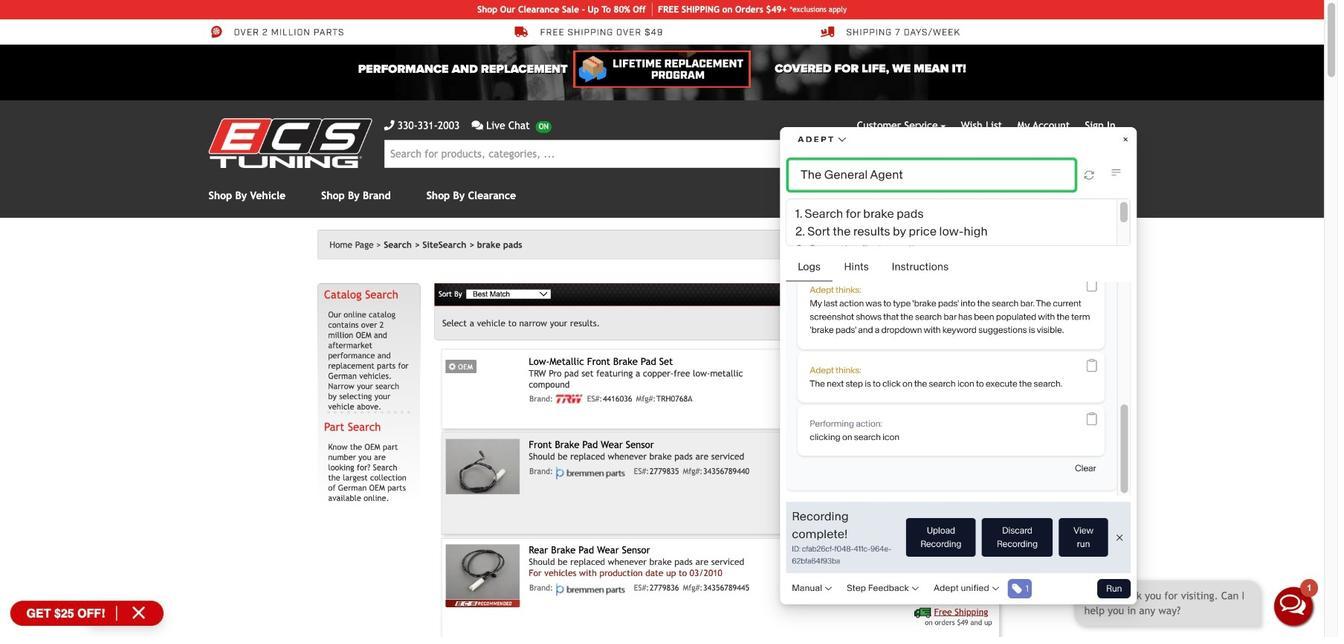 Task type: describe. For each thing, give the bounding box(es) containing it.
comments image
[[472, 121, 484, 131]]



Task type: vqa. For each thing, say whether or not it's contained in the screenshot.
Search text box
yes



Task type: locate. For each thing, give the bounding box(es) containing it.
phone image
[[384, 121, 395, 131]]

search image
[[1053, 147, 1066, 160]]

Search text field
[[384, 140, 1038, 168]]



